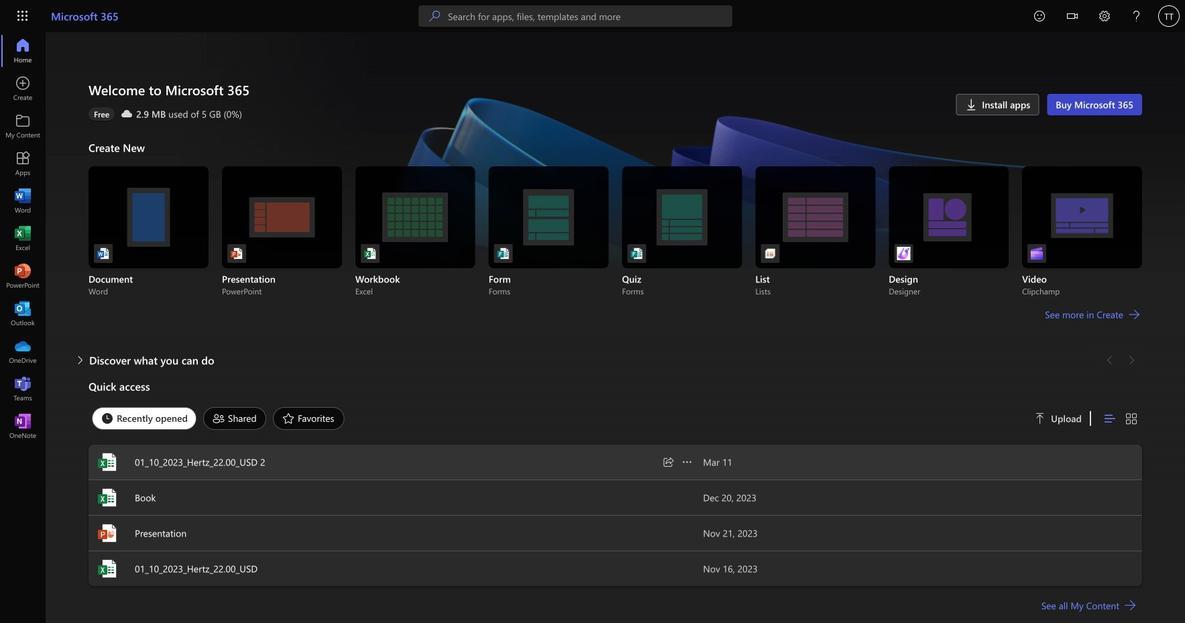 Task type: vqa. For each thing, say whether or not it's contained in the screenshot.
"Shared" inside Shared With Me element
no



Task type: describe. For each thing, give the bounding box(es) containing it.
powerpoint presentation image
[[230, 247, 243, 260]]

teams image
[[16, 382, 30, 396]]

recently opened element
[[92, 407, 197, 430]]

favorites element
[[273, 407, 345, 430]]

tt image
[[1159, 5, 1180, 27]]

shared element
[[203, 407, 266, 430]]

onedrive image
[[16, 345, 30, 358]]

name presentation cell
[[89, 523, 704, 544]]

name 01_10_2023_hertz_22.00_usd cell
[[89, 558, 704, 580]]

onenote image
[[16, 420, 30, 433]]

designer design image
[[897, 247, 911, 260]]

create image
[[16, 82, 30, 95]]

excel image
[[97, 452, 118, 473]]

3 tab from the left
[[270, 407, 348, 430]]

this account doesn't have a microsoft 365 subscription. click to view your benefits. tooltip
[[89, 107, 115, 121]]

apps image
[[16, 157, 30, 170]]

word document image
[[97, 247, 110, 260]]

excel workbook image
[[364, 247, 377, 260]]

excel image for name book "cell"
[[97, 487, 118, 509]]

lists list image
[[764, 247, 777, 260]]



Task type: locate. For each thing, give the bounding box(es) containing it.
name 01_10_2023_hertz_22.00_usd 2 cell
[[89, 452, 704, 473]]

banner
[[0, 0, 1186, 35]]

0 horizontal spatial powerpoint image
[[16, 270, 30, 283]]

tab list
[[89, 404, 1019, 433]]

2 vertical spatial excel image
[[97, 558, 118, 580]]

forms survey image
[[497, 247, 510, 260]]

0 vertical spatial excel image
[[16, 232, 30, 246]]

2 tab from the left
[[200, 407, 270, 430]]

0 vertical spatial powerpoint image
[[16, 270, 30, 283]]

list
[[89, 166, 1143, 297]]

tab
[[89, 407, 200, 430], [200, 407, 270, 430], [270, 407, 348, 430]]

1 horizontal spatial powerpoint image
[[97, 523, 118, 544]]

my content image
[[16, 119, 30, 133]]

home image
[[16, 44, 30, 58]]

new quiz image
[[630, 247, 644, 260]]

clipchamp video image
[[1031, 247, 1044, 260]]

None search field
[[419, 5, 733, 27]]

powerpoint image
[[16, 270, 30, 283], [97, 523, 118, 544]]

create new element
[[89, 137, 1143, 350]]

application
[[0, 32, 1186, 623]]

excel image
[[16, 232, 30, 246], [97, 487, 118, 509], [97, 558, 118, 580]]

1 vertical spatial powerpoint image
[[97, 523, 118, 544]]

name book cell
[[89, 487, 704, 509]]

excel image for name 01_10_2023_hertz_22.00_usd cell
[[97, 558, 118, 580]]

word image
[[16, 195, 30, 208]]

outlook image
[[16, 307, 30, 321]]

designer design image
[[897, 247, 911, 260]]

1 tab from the left
[[89, 407, 200, 430]]

navigation
[[0, 32, 46, 446]]

1 vertical spatial excel image
[[97, 487, 118, 509]]

Search box. Suggestions appear as you type. search field
[[448, 5, 733, 27]]



